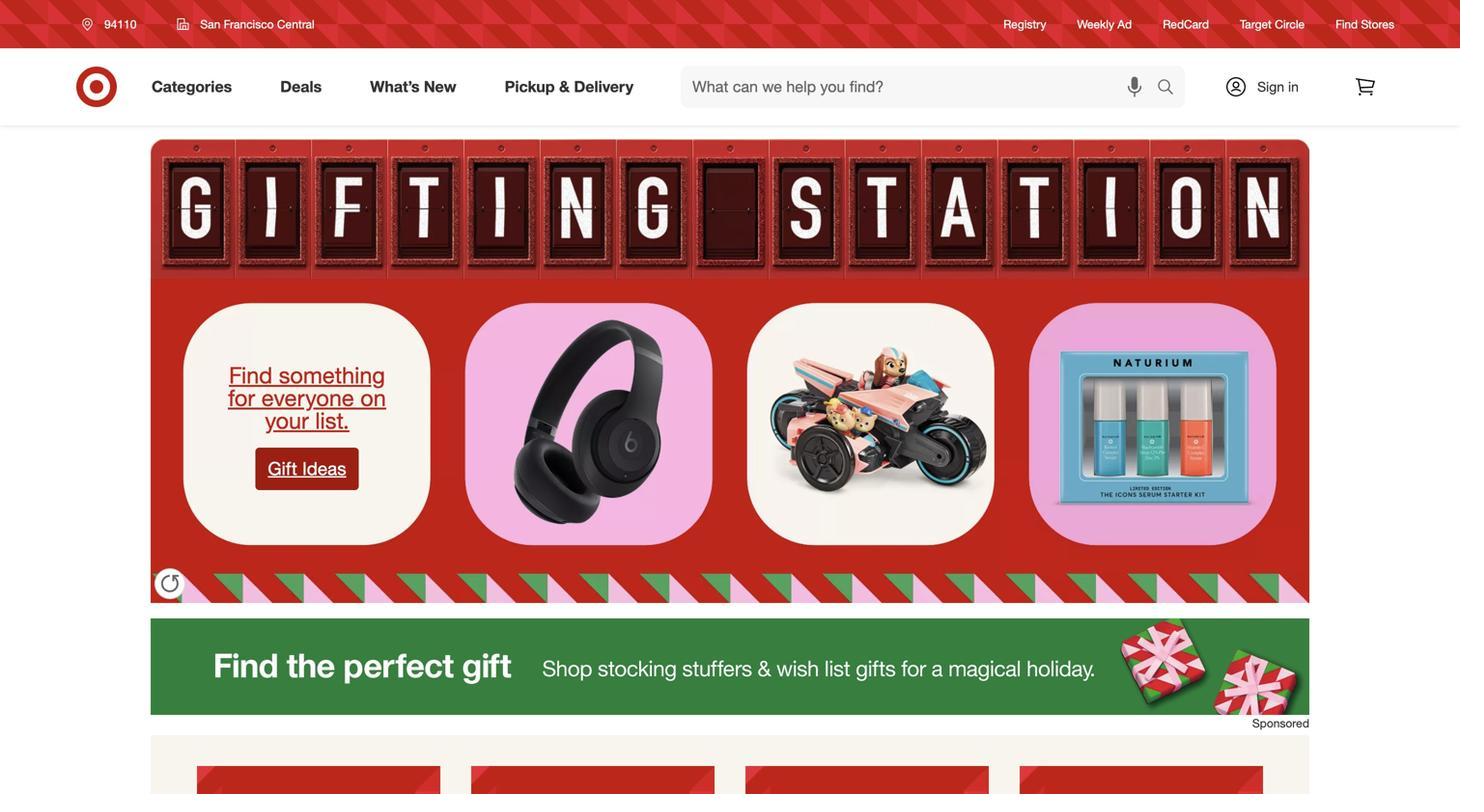 Task type: vqa. For each thing, say whether or not it's contained in the screenshot.
The All
no



Task type: describe. For each thing, give the bounding box(es) containing it.
gift ideas
[[268, 458, 346, 480]]

94110
[[104, 17, 137, 31]]

what's
[[370, 77, 420, 96]]

what's new
[[370, 77, 456, 96]]

deals link
[[264, 66, 346, 108]]

circle
[[1275, 17, 1305, 31]]

ad
[[1118, 17, 1132, 31]]

registry link
[[1003, 16, 1046, 32]]

weekly ad link
[[1077, 16, 1132, 32]]

in
[[1288, 78, 1299, 95]]

search
[[1148, 79, 1195, 98]]

94110 button
[[70, 7, 157, 42]]

stores
[[1361, 17, 1394, 31]]

san
[[200, 17, 220, 31]]

delivery
[[574, 77, 634, 96]]

find stores
[[1336, 17, 1394, 31]]

target
[[1240, 17, 1272, 31]]

sign
[[1257, 78, 1284, 95]]

target circle
[[1240, 17, 1305, 31]]

for
[[228, 384, 255, 412]]

target circle link
[[1240, 16, 1305, 32]]

weekly
[[1077, 17, 1114, 31]]

sponsored
[[1252, 717, 1309, 731]]

francisco
[[224, 17, 274, 31]]

find stores link
[[1336, 16, 1394, 32]]

advertisement region
[[151, 619, 1309, 716]]



Task type: locate. For each thing, give the bounding box(es) containing it.
find for find something for everyone on your list.
[[229, 362, 272, 389]]

find
[[1336, 17, 1358, 31], [229, 362, 272, 389]]

find something for everyone on your list.
[[228, 362, 386, 434]]

something
[[279, 362, 385, 389]]

your
[[265, 407, 309, 434]]

pickup & delivery
[[505, 77, 634, 96]]

pickup & delivery link
[[488, 66, 658, 108]]

0 horizontal spatial find
[[229, 362, 272, 389]]

san francisco central
[[200, 17, 314, 31]]

redcard link
[[1163, 16, 1209, 32]]

everyone
[[261, 384, 354, 412]]

&
[[559, 77, 570, 96]]

find left stores
[[1336, 17, 1358, 31]]

search button
[[1148, 66, 1195, 112]]

sign in link
[[1208, 66, 1329, 108]]

sign in
[[1257, 78, 1299, 95]]

1 vertical spatial find
[[229, 362, 272, 389]]

what's new link
[[354, 66, 481, 108]]

new
[[424, 77, 456, 96]]

1 horizontal spatial find
[[1336, 17, 1358, 31]]

pickup
[[505, 77, 555, 96]]

categories link
[[135, 66, 256, 108]]

find up your
[[229, 362, 272, 389]]

categories
[[152, 77, 232, 96]]

find inside find something for everyone on your list.
[[229, 362, 272, 389]]

ideas
[[302, 458, 346, 480]]

gift
[[268, 458, 297, 480]]

find for find stores
[[1336, 17, 1358, 31]]

deals
[[280, 77, 322, 96]]

gift ideas button
[[255, 448, 359, 490]]

gifting station image
[[151, 126, 1309, 604]]

on
[[360, 384, 386, 412]]

redcard
[[1163, 17, 1209, 31]]

san francisco central button
[[165, 7, 327, 42]]

list.
[[315, 407, 349, 434]]

central
[[277, 17, 314, 31]]

0 vertical spatial find
[[1336, 17, 1358, 31]]

registry
[[1003, 17, 1046, 31]]

weekly ad
[[1077, 17, 1132, 31]]

What can we help you find? suggestions appear below search field
[[681, 66, 1162, 108]]



